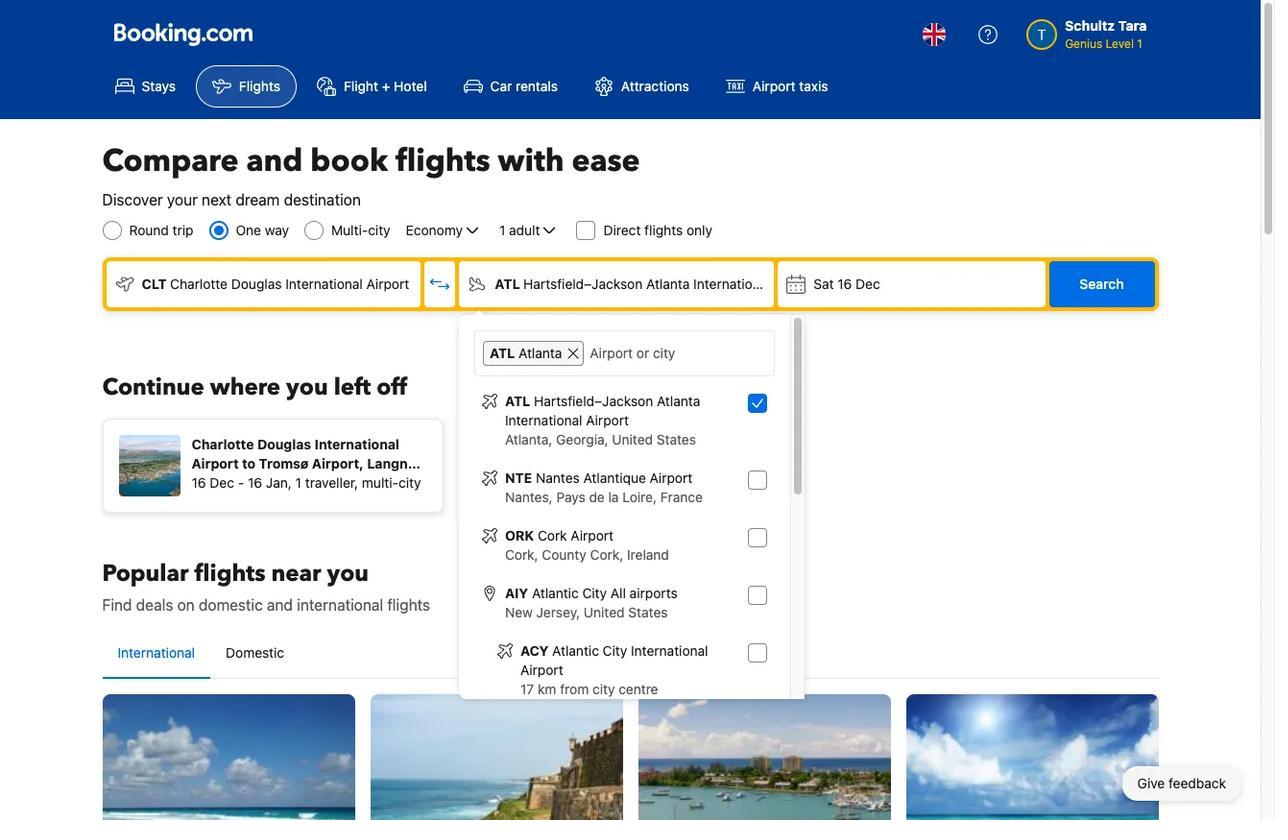 Task type: describe. For each thing, give the bounding box(es) containing it.
airport inside "atlantic city international airport"
[[521, 662, 564, 678]]

charlotte to cancún image
[[102, 695, 355, 821]]

give
[[1138, 775, 1166, 792]]

economy
[[406, 222, 463, 238]]

car
[[491, 78, 512, 94]]

car rentals
[[491, 78, 558, 94]]

county
[[542, 547, 587, 563]]

0 vertical spatial you
[[286, 372, 328, 404]]

jersey,
[[537, 604, 580, 621]]

atl inside use enter to select airport and spacebar to add another one element
[[505, 393, 531, 409]]

city inside "atlantic city international airport"
[[603, 643, 628, 659]]

traveller,
[[305, 475, 359, 491]]

atl atlanta
[[490, 345, 562, 361]]

atlanta for atl atlanta
[[519, 345, 562, 361]]

sat 16 dec
[[814, 276, 881, 292]]

1 cork, from the left
[[505, 547, 539, 563]]

17
[[521, 681, 534, 698]]

aiy
[[505, 585, 529, 601]]

compare
[[102, 140, 239, 183]]

one way
[[236, 222, 289, 238]]

from
[[560, 681, 589, 698]]

search button
[[1050, 261, 1155, 307]]

level
[[1106, 37, 1135, 51]]

clt
[[142, 276, 167, 292]]

continue
[[102, 372, 204, 404]]

1 adult
[[500, 222, 540, 238]]

1 vertical spatial dec
[[210, 475, 234, 491]]

genius
[[1066, 37, 1103, 51]]

discover
[[102, 191, 163, 208]]

direct
[[604, 222, 641, 238]]

0 vertical spatial united
[[612, 431, 653, 448]]

popular
[[102, 558, 189, 590]]

atlantique
[[584, 470, 646, 486]]

georgia,
[[556, 431, 609, 448]]

hotel
[[394, 78, 427, 94]]

cork
[[538, 527, 567, 544]]

ease
[[572, 140, 641, 183]]

international
[[297, 597, 383, 614]]

-
[[238, 475, 244, 491]]

17 km from city centre
[[521, 681, 659, 698]]

+
[[382, 78, 390, 94]]

popular flights near you find deals on domestic and international flights
[[102, 558, 431, 614]]

rentals
[[516, 78, 558, 94]]

compare and book flights with ease discover your next dream destination
[[102, 140, 641, 208]]

2 cork, from the left
[[591, 547, 624, 563]]

attractions link
[[578, 65, 706, 108]]

sat
[[814, 276, 834, 292]]

near
[[271, 558, 321, 590]]

international inside "atlantic city international airport"
[[631, 643, 709, 659]]

and inside compare and book flights with ease discover your next dream destination
[[246, 140, 303, 183]]

flights link
[[196, 65, 297, 108]]

feedback
[[1169, 775, 1227, 792]]

dream
[[236, 191, 280, 208]]

0 horizontal spatial 16
[[192, 475, 206, 491]]

centre
[[619, 681, 659, 698]]

car rentals link
[[447, 65, 574, 108]]

16 dec - 16 jan, 1 traveller, multi-city link
[[119, 424, 440, 497]]

ork cork airport cork, county cork, ireland
[[505, 527, 670, 563]]

you inside popular flights near you find deals on domestic and international flights
[[327, 558, 369, 590]]

atlantic inside aiy atlantic city all airports new jersey, united states
[[532, 585, 579, 601]]

international down multi-
[[286, 276, 363, 292]]

dec inside dropdown button
[[856, 276, 881, 292]]

airport taxis link
[[710, 65, 845, 108]]

left
[[334, 372, 371, 404]]

domestic
[[226, 645, 285, 661]]

multi-
[[362, 475, 399, 491]]

charlotte to san juan image
[[370, 695, 623, 821]]

1 inside popup button
[[500, 222, 506, 238]]

flights right international on the bottom left of the page
[[387, 597, 431, 614]]

united inside aiy atlantic city all airports new jersey, united states
[[584, 604, 625, 621]]

city inside aiy atlantic city all airports new jersey, united states
[[583, 585, 607, 601]]

way
[[265, 222, 289, 238]]

loire,
[[623, 489, 657, 505]]

flight + hotel link
[[301, 65, 443, 108]]

new
[[505, 604, 533, 621]]

off
[[377, 372, 407, 404]]

give feedback button
[[1123, 767, 1242, 801]]

taxis
[[800, 78, 829, 94]]

1 horizontal spatial 16
[[248, 475, 262, 491]]

next
[[202, 191, 232, 208]]

international button
[[102, 628, 210, 678]]

0 vertical spatial atlanta
[[647, 276, 690, 292]]

jan,
[[266, 475, 292, 491]]

book
[[311, 140, 388, 183]]

douglas
[[231, 276, 282, 292]]

flight
[[344, 78, 378, 94]]

continue where you left off
[[102, 372, 407, 404]]

destination
[[284, 191, 361, 208]]

schultz tara genius level 1
[[1066, 17, 1148, 51]]



Task type: locate. For each thing, give the bounding box(es) containing it.
international down deals
[[118, 645, 195, 661]]

tab list containing international
[[102, 628, 1159, 680]]

united down all
[[584, 604, 625, 621]]

16 inside dropdown button
[[838, 276, 853, 292]]

de
[[589, 489, 605, 505]]

pays
[[557, 489, 586, 505]]

direct flights only
[[604, 222, 713, 238]]

on
[[177, 597, 195, 614]]

cork, up all
[[591, 547, 624, 563]]

1 inside schultz tara genius level 1
[[1138, 37, 1143, 51]]

2 vertical spatial atlanta
[[657, 393, 701, 409]]

nte nantes atlantique airport nantes, pays de la loire, france
[[505, 470, 703, 505]]

states
[[657, 431, 697, 448], [629, 604, 668, 621]]

flights up economy
[[396, 140, 491, 183]]

2 vertical spatial atl
[[505, 393, 531, 409]]

airports
[[630, 585, 678, 601]]

16 left -
[[192, 475, 206, 491]]

round trip
[[129, 222, 194, 238]]

atlanta, georgia, united states
[[505, 431, 697, 448]]

1 horizontal spatial cork,
[[591, 547, 624, 563]]

search
[[1080, 276, 1125, 292]]

round
[[129, 222, 169, 238]]

your
[[167, 191, 198, 208]]

international down only
[[694, 276, 771, 292]]

states down airports
[[629, 604, 668, 621]]

schultz
[[1066, 17, 1116, 34]]

1
[[1138, 37, 1143, 51], [500, 222, 506, 238], [296, 475, 302, 491]]

0 vertical spatial 1
[[1138, 37, 1143, 51]]

france
[[661, 489, 703, 505]]

nantes
[[536, 470, 580, 486]]

2 horizontal spatial 1
[[1138, 37, 1143, 51]]

airport inside nte nantes atlantique airport nantes, pays de la loire, france
[[650, 470, 693, 486]]

16 right sat
[[838, 276, 853, 292]]

flight + hotel
[[344, 78, 427, 94]]

dec right sat
[[856, 276, 881, 292]]

hartsfield–jackson inside hartsfield–jackson atlanta international airport
[[534, 393, 654, 409]]

1 vertical spatial atl
[[490, 345, 515, 361]]

atlanta
[[647, 276, 690, 292], [519, 345, 562, 361], [657, 393, 701, 409]]

international up atlanta,
[[505, 412, 583, 429]]

1 down tara on the top right of page
[[1138, 37, 1143, 51]]

1 horizontal spatial city
[[399, 475, 421, 491]]

nte
[[505, 470, 533, 486]]

cork,
[[505, 547, 539, 563], [591, 547, 624, 563]]

aiy atlantic city all airports new jersey, united states
[[505, 585, 678, 621]]

2 horizontal spatial 16
[[838, 276, 853, 292]]

you left left
[[286, 372, 328, 404]]

city right traveller,
[[399, 475, 421, 491]]

trip
[[173, 222, 194, 238]]

attractions
[[622, 78, 690, 94]]

tara
[[1119, 17, 1148, 34]]

where
[[210, 372, 281, 404]]

adult
[[509, 222, 540, 238]]

hartsfield–jackson down direct
[[524, 276, 643, 292]]

stays link
[[98, 65, 192, 108]]

airport
[[753, 78, 796, 94], [367, 276, 410, 292], [775, 276, 818, 292], [586, 412, 629, 429], [650, 470, 693, 486], [571, 527, 614, 544], [521, 662, 564, 678]]

1 vertical spatial hartsfield–jackson
[[534, 393, 654, 409]]

ireland
[[627, 547, 670, 563]]

ork
[[505, 527, 534, 544]]

atlanta up hartsfield–jackson atlanta international airport
[[519, 345, 562, 361]]

domestic
[[199, 597, 263, 614]]

give feedback
[[1138, 775, 1227, 792]]

atlantic up from
[[553, 643, 599, 659]]

1 vertical spatial states
[[629, 604, 668, 621]]

1 left adult
[[500, 222, 506, 238]]

nantes,
[[505, 489, 553, 505]]

deals
[[136, 597, 173, 614]]

atl hartsfield–jackson atlanta international airport
[[495, 276, 818, 292]]

flights inside compare and book flights with ease discover your next dream destination
[[396, 140, 491, 183]]

and up dream
[[246, 140, 303, 183]]

1 vertical spatial you
[[327, 558, 369, 590]]

flights up domestic
[[195, 558, 266, 590]]

km
[[538, 681, 557, 698]]

0 vertical spatial city
[[583, 585, 607, 601]]

stays
[[142, 78, 176, 94]]

international inside hartsfield–jackson atlanta international airport
[[505, 412, 583, 429]]

1 right jan,
[[296, 475, 302, 491]]

la
[[609, 489, 619, 505]]

you
[[286, 372, 328, 404], [327, 558, 369, 590]]

1 vertical spatial 1
[[500, 222, 506, 238]]

atlantic city international airport
[[521, 643, 709, 678]]

0 vertical spatial hartsfield–jackson
[[524, 276, 643, 292]]

0 vertical spatial and
[[246, 140, 303, 183]]

0 vertical spatial dec
[[856, 276, 881, 292]]

domestic button
[[210, 628, 300, 678]]

charlotte to montego bay image
[[638, 695, 891, 821]]

atlanta down direct flights only
[[647, 276, 690, 292]]

2 vertical spatial city
[[593, 681, 615, 698]]

atlantic
[[532, 585, 579, 601], [553, 643, 599, 659]]

and
[[246, 140, 303, 183], [267, 597, 293, 614]]

and inside popular flights near you find deals on domestic and international flights
[[267, 597, 293, 614]]

16 right -
[[248, 475, 262, 491]]

1 vertical spatial and
[[267, 597, 293, 614]]

sat 16 dec button
[[778, 261, 1046, 307]]

0 vertical spatial states
[[657, 431, 697, 448]]

1 horizontal spatial dec
[[856, 276, 881, 292]]

atlantic inside "atlantic city international airport"
[[553, 643, 599, 659]]

charlotte
[[170, 276, 228, 292]]

airport inside hartsfield–jackson atlanta international airport
[[586, 412, 629, 429]]

one
[[236, 222, 261, 238]]

cork, down ork
[[505, 547, 539, 563]]

use enter to select airport and spacebar to add another one element
[[475, 384, 775, 821]]

international inside button
[[118, 645, 195, 661]]

flights
[[239, 78, 281, 94]]

0 horizontal spatial city
[[368, 222, 391, 238]]

tab list
[[102, 628, 1159, 680]]

0 horizontal spatial 1
[[296, 475, 302, 491]]

find
[[102, 597, 132, 614]]

Airport or city text field
[[588, 341, 767, 366]]

airport inside ork cork airport cork, county cork, ireland
[[571, 527, 614, 544]]

atlanta down airport or city text box
[[657, 393, 701, 409]]

you up international on the bottom left of the page
[[327, 558, 369, 590]]

airport taxis
[[753, 78, 829, 94]]

atlanta inside hartsfield–jackson atlanta international airport
[[657, 393, 701, 409]]

1 horizontal spatial 1
[[500, 222, 506, 238]]

all
[[611, 585, 626, 601]]

0 horizontal spatial cork,
[[505, 547, 539, 563]]

multi-city
[[332, 222, 391, 238]]

0 vertical spatial atl
[[495, 276, 520, 292]]

international
[[286, 276, 363, 292], [694, 276, 771, 292], [505, 412, 583, 429], [631, 643, 709, 659], [118, 645, 195, 661]]

city left all
[[583, 585, 607, 601]]

city left economy
[[368, 222, 391, 238]]

acy
[[521, 643, 549, 659]]

2 vertical spatial 1
[[296, 475, 302, 491]]

charlotte to punta cana image
[[906, 695, 1159, 821]]

multi-
[[332, 222, 368, 238]]

0 vertical spatial atlantic
[[532, 585, 579, 601]]

flights
[[396, 140, 491, 183], [645, 222, 683, 238], [195, 558, 266, 590], [387, 597, 431, 614]]

city
[[368, 222, 391, 238], [399, 475, 421, 491], [593, 681, 615, 698]]

states inside aiy atlantic city all airports new jersey, united states
[[629, 604, 668, 621]]

1 vertical spatial atlantic
[[553, 643, 599, 659]]

city right from
[[593, 681, 615, 698]]

1 vertical spatial city
[[399, 475, 421, 491]]

with
[[498, 140, 564, 183]]

0 vertical spatial city
[[368, 222, 391, 238]]

1 vertical spatial united
[[584, 604, 625, 621]]

0 horizontal spatial dec
[[210, 475, 234, 491]]

booking.com logo image
[[114, 23, 252, 46], [114, 23, 252, 46]]

atl for atlanta
[[490, 345, 515, 361]]

dec left -
[[210, 475, 234, 491]]

united
[[612, 431, 653, 448], [584, 604, 625, 621]]

states up france
[[657, 431, 697, 448]]

1 adult button
[[498, 219, 562, 242]]

and down near
[[267, 597, 293, 614]]

city
[[583, 585, 607, 601], [603, 643, 628, 659]]

1 vertical spatial city
[[603, 643, 628, 659]]

hartsfield–jackson
[[524, 276, 643, 292], [534, 393, 654, 409]]

atlanta,
[[505, 431, 553, 448]]

atlanta for hartsfield–jackson atlanta international airport
[[657, 393, 701, 409]]

united down hartsfield–jackson atlanta international airport
[[612, 431, 653, 448]]

hartsfield–jackson up "atlanta, georgia, united states"
[[534, 393, 654, 409]]

16 dec - 16 jan, 1 traveller, multi-city
[[192, 475, 421, 491]]

1 vertical spatial atlanta
[[519, 345, 562, 361]]

city up centre on the bottom
[[603, 643, 628, 659]]

atl for hartsfield–jackson atlanta international airport
[[495, 276, 520, 292]]

international up centre on the bottom
[[631, 643, 709, 659]]

2 horizontal spatial city
[[593, 681, 615, 698]]

atlantic up jersey,
[[532, 585, 579, 601]]

city inside use enter to select airport and spacebar to add another one element
[[593, 681, 615, 698]]

flights left only
[[645, 222, 683, 238]]



Task type: vqa. For each thing, say whether or not it's contained in the screenshot.
give
yes



